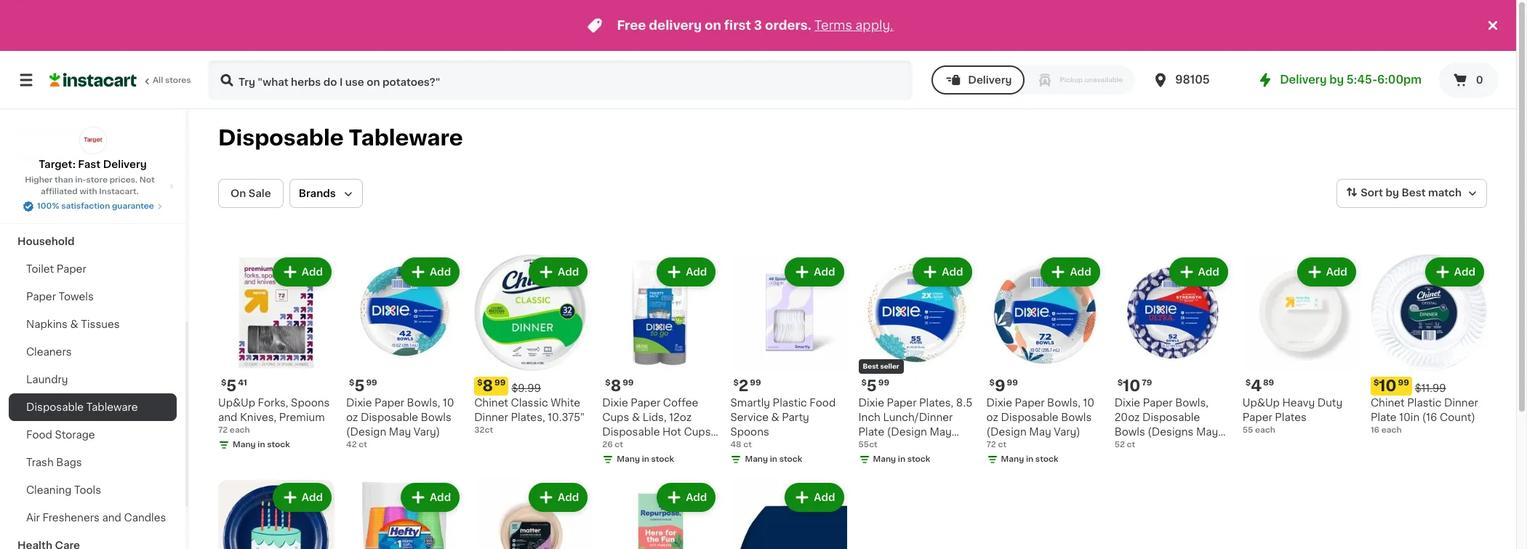 Task type: vqa. For each thing, say whether or not it's contained in the screenshot.
do
no



Task type: locate. For each thing, give the bounding box(es) containing it.
free delivery on first 3 orders. terms apply.
[[617, 20, 894, 31]]

bowls for dixie paper bowls, 10 oz disposable bowls (design may vary) 42 ct
[[421, 412, 452, 423]]

target: fast delivery link
[[39, 127, 147, 172]]

1 horizontal spatial plastic
[[1408, 398, 1442, 408]]

2 plastic from the left
[[1408, 398, 1442, 408]]

1 vertical spatial by
[[1386, 188, 1399, 198]]

$ for 72 each
[[221, 379, 226, 387]]

0 horizontal spatial food
[[26, 430, 52, 440]]

in for dixie paper plates, 8.5 inch lunch/dinner plate (design may vary)
[[898, 455, 906, 463]]

chinet up the 32ct
[[474, 398, 508, 408]]

laundry
[[26, 375, 68, 385]]

food
[[810, 398, 836, 408], [26, 430, 52, 440]]

juice
[[17, 98, 47, 108]]

0 horizontal spatial oz
[[346, 412, 358, 423]]

ct right 26 at the bottom left of the page
[[615, 441, 623, 449]]

each inside up&up forks, spoons and knives, premium 72 each
[[230, 426, 250, 434]]

99 up dixie paper coffee cups & lids, 12oz disposable hot cups (variety pack)
[[623, 379, 634, 387]]

on sale
[[231, 188, 271, 199]]

oz inside dixie paper bowls, 10 oz disposable bowls (design may vary) 42 ct
[[346, 412, 358, 423]]

0 horizontal spatial dinner
[[474, 412, 508, 423]]

(design down lunch/dinner
[[887, 427, 927, 437]]

vary) inside dixie paper bowls, 10 oz disposable bowls (design may vary) 72 ct
[[1054, 427, 1081, 437]]

ct inside dixie paper bowls, 10 oz disposable bowls (design may vary) 72 ct
[[998, 441, 1007, 449]]

0 horizontal spatial tableware
[[86, 402, 138, 412]]

2 horizontal spatial (design
[[987, 427, 1027, 437]]

many in stock down the pack)
[[617, 455, 674, 463]]

5 down best seller
[[867, 378, 877, 394]]

seller
[[880, 363, 900, 370]]

oz inside dixie paper bowls, 10 oz disposable bowls (design may vary) 72 ct
[[987, 412, 999, 423]]

99 for 42 ct
[[366, 379, 377, 387]]

and left candles
[[102, 513, 121, 523]]

$ for 55ct
[[862, 379, 867, 387]]

2 (design from the left
[[887, 427, 927, 437]]

$ 5 99 down best seller
[[862, 378, 890, 394]]

vary) for dixie paper bowls, 10 oz disposable bowls (design may vary) 72 ct
[[1054, 427, 1081, 437]]

and left knives,
[[218, 412, 237, 423]]

ct right 48
[[744, 441, 752, 449]]

1 (design from the left
[[346, 427, 386, 437]]

1 horizontal spatial $ 8 99
[[605, 378, 634, 394]]

stock
[[267, 441, 290, 449], [651, 455, 674, 463], [908, 455, 931, 463], [1036, 455, 1059, 463], [779, 455, 802, 463]]

1 horizontal spatial oz
[[987, 412, 999, 423]]

1 vertical spatial plates,
[[511, 412, 545, 423]]

(design inside dixie paper bowls, 10 oz disposable bowls (design may vary) 72 ct
[[987, 427, 1027, 437]]

up&up inside the up&up heavy duty paper plates 55 each
[[1243, 398, 1280, 408]]

dixie down 9
[[987, 398, 1013, 408]]

5 dixie from the left
[[1115, 398, 1141, 408]]

1 horizontal spatial and
[[218, 412, 237, 423]]

99 down best seller
[[879, 379, 890, 387]]

stock down smartly plastic food service & party spoons 48 ct
[[779, 455, 802, 463]]

chinet classic white dinner plates, 10.375" 32ct
[[474, 398, 585, 434]]

many down (variety
[[617, 455, 640, 463]]

5:45-
[[1347, 74, 1378, 85]]

0 horizontal spatial and
[[102, 513, 121, 523]]

$ 2 99
[[733, 378, 761, 394]]

12oz
[[669, 412, 692, 423]]

best for best seller
[[863, 363, 879, 370]]

3 ct from the left
[[998, 441, 1007, 449]]

0 vertical spatial and
[[218, 412, 237, 423]]

stock down the pack)
[[651, 455, 674, 463]]

2 horizontal spatial bowls
[[1115, 427, 1145, 437]]

0 horizontal spatial 8
[[483, 378, 493, 394]]

72 inside up&up forks, spoons and knives, premium 72 each
[[218, 426, 228, 434]]

paper for toilet paper
[[57, 264, 86, 274]]

0 vertical spatial 72
[[218, 426, 228, 434]]

brands button
[[289, 179, 363, 208]]

each down knives,
[[230, 426, 250, 434]]

1 vertical spatial best
[[863, 363, 879, 370]]

41
[[238, 379, 247, 387]]

1 horizontal spatial dinner
[[1445, 398, 1479, 408]]

best inside field
[[1402, 188, 1426, 198]]

0 horizontal spatial best
[[863, 363, 879, 370]]

paper inside dixie paper coffee cups & lids, 12oz disposable hot cups (variety pack)
[[631, 398, 661, 408]]

ct right 42
[[359, 441, 367, 449]]

$ inside $ 2 99
[[733, 379, 739, 387]]

5 $ from the left
[[990, 379, 995, 387]]

smartly plastic food service & party spoons 48 ct
[[731, 398, 836, 449]]

1 vertical spatial coffee
[[663, 398, 699, 408]]

1 horizontal spatial bowls,
[[1047, 398, 1081, 408]]

1 horizontal spatial plate
[[1371, 412, 1397, 423]]

0 horizontal spatial chinet
[[474, 398, 508, 408]]

laundry link
[[9, 366, 177, 394]]

in down smartly plastic food service & party spoons 48 ct
[[770, 455, 778, 463]]

cups down the 12oz
[[684, 427, 711, 437]]

1 horizontal spatial food
[[810, 398, 836, 408]]

0 horizontal spatial delivery
[[103, 159, 147, 169]]

2 may from the left
[[930, 427, 952, 437]]

up&up
[[218, 398, 255, 408], [1243, 398, 1280, 408]]

$ 8 99
[[605, 378, 634, 394], [477, 378, 506, 394]]

4 may from the left
[[1196, 427, 1219, 437]]

100% satisfaction guarantee button
[[23, 198, 163, 212]]

$ for 48 ct
[[733, 379, 739, 387]]

4 dixie from the left
[[987, 398, 1013, 408]]

5 for dixie paper plates, 8.5 inch lunch/dinner plate (design may vary)
[[867, 378, 877, 394]]

many in stock for dixie paper bowls, 10 oz disposable bowls (design may vary)
[[1001, 455, 1059, 463]]

1 vertical spatial tableware
[[86, 402, 138, 412]]

2 $ 5 99 from the left
[[862, 378, 890, 394]]

0 horizontal spatial 5
[[226, 378, 237, 394]]

3 99 from the left
[[879, 379, 890, 387]]

0 vertical spatial food
[[810, 398, 836, 408]]

0 horizontal spatial disposable tableware
[[26, 402, 138, 412]]

1 may from the left
[[389, 427, 411, 437]]

plate up '55ct'
[[859, 427, 885, 437]]

7 99 from the left
[[1398, 379, 1410, 387]]

disposable tableware link
[[9, 394, 177, 421]]

disposable inside dixie paper coffee cups & lids, 12oz disposable hot cups (variety pack)
[[602, 427, 660, 437]]

vary) inside dixie paper plates, 8.5 inch lunch/dinner plate (design may vary)
[[859, 442, 885, 452]]

1 ct from the left
[[359, 441, 367, 449]]

1 vertical spatial and
[[102, 513, 121, 523]]

10 inside dixie paper bowls, 10 oz disposable bowls (design may vary) 72 ct
[[1083, 398, 1095, 408]]

$ for 42 ct
[[349, 379, 355, 387]]

than
[[55, 176, 73, 184]]

disposable tableware up storage
[[26, 402, 138, 412]]

1 horizontal spatial (design
[[887, 427, 927, 437]]

spoons
[[291, 398, 330, 408], [731, 427, 769, 437]]

0 horizontal spatial plate
[[859, 427, 885, 437]]

instacart.
[[99, 188, 139, 196]]

dixie inside dixie paper plates, 8.5 inch lunch/dinner plate (design may vary)
[[859, 398, 884, 408]]

plates, inside chinet classic white dinner plates, 10.375" 32ct
[[511, 412, 545, 423]]

5 up dixie paper bowls, 10 oz disposable bowls (design may vary) 42 ct
[[355, 378, 365, 394]]

(design down the $ 9 99
[[987, 427, 1027, 437]]

stock down dixie paper plates, 8.5 inch lunch/dinner plate (design may vary)
[[908, 455, 931, 463]]

3 (design from the left
[[987, 427, 1027, 437]]

up&up down $ 5 41
[[218, 398, 255, 408]]

disposable tableware up brands dropdown button
[[218, 127, 463, 148]]

many in stock
[[233, 441, 290, 449], [617, 455, 674, 463], [873, 455, 931, 463], [1001, 455, 1059, 463], [745, 455, 802, 463]]

may inside dixie paper plates, 8.5 inch lunch/dinner plate (design may vary)
[[930, 427, 952, 437]]

fast
[[78, 159, 101, 169]]

chinet for 8
[[474, 398, 508, 408]]

tea
[[67, 153, 86, 164]]

1 chinet from the left
[[474, 398, 508, 408]]

0 horizontal spatial $ 5 99
[[349, 378, 377, 394]]

6 99 from the left
[[750, 379, 761, 387]]

bowls inside dixie paper bowls, 20oz disposable bowls (designs may vary)
[[1115, 427, 1145, 437]]

bowls, inside dixie paper bowls, 10 oz disposable bowls (design may vary) 72 ct
[[1047, 398, 1081, 408]]

26 ct
[[602, 441, 623, 449]]

by for sort
[[1386, 188, 1399, 198]]

2 horizontal spatial bowls,
[[1176, 398, 1209, 408]]

paper inside dixie paper bowls, 20oz disposable bowls (designs may vary)
[[1143, 398, 1173, 408]]

& for napkins
[[70, 319, 78, 329]]

0 vertical spatial spoons
[[291, 398, 330, 408]]

& right soda
[[47, 126, 55, 136]]

$ 5 99 up dixie paper bowls, 10 oz disposable bowls (design may vary) 42 ct
[[349, 378, 377, 394]]

food inside smartly plastic food service & party spoons 48 ct
[[810, 398, 836, 408]]

8 left "$9.99"
[[483, 378, 493, 394]]

spoons inside up&up forks, spoons and knives, premium 72 each
[[291, 398, 330, 408]]

chinet down '$ 10 99'
[[1371, 398, 1405, 408]]

trash bags
[[26, 458, 82, 468]]

plates,
[[919, 398, 954, 408], [511, 412, 545, 423]]

& left party on the bottom of page
[[771, 412, 780, 423]]

oz for dixie paper bowls, 10 oz disposable bowls (design may vary) 42 ct
[[346, 412, 358, 423]]

1 vertical spatial disposable tableware
[[26, 402, 138, 412]]

0 horizontal spatial 72
[[218, 426, 228, 434]]

coffee up higher
[[17, 153, 54, 164]]

many down dixie paper bowls, 10 oz disposable bowls (design may vary) 72 ct
[[1001, 455, 1024, 463]]

1 vertical spatial spoons
[[731, 427, 769, 437]]

$ down best seller
[[862, 379, 867, 387]]

sports drinks
[[17, 181, 89, 191]]

1 horizontal spatial 5
[[355, 378, 365, 394]]

many in stock down '55ct'
[[873, 455, 931, 463]]

3 each from the left
[[1382, 426, 1402, 434]]

oz up 42
[[346, 412, 358, 423]]

0 horizontal spatial $ 8 99
[[477, 378, 506, 394]]

None search field
[[208, 60, 913, 100]]

0 horizontal spatial coffee
[[17, 153, 54, 164]]

3 may from the left
[[1029, 427, 1052, 437]]

100%
[[37, 202, 59, 210]]

may inside dixie paper bowls, 10 oz disposable bowls (design may vary) 72 ct
[[1029, 427, 1052, 437]]

higher
[[25, 176, 53, 184]]

coffee
[[17, 153, 54, 164], [663, 398, 699, 408]]

food inside "food storage" link
[[26, 430, 52, 440]]

9 $ from the left
[[1118, 379, 1123, 387]]

dinner up the 32ct
[[474, 412, 508, 423]]

99 for 72 ct
[[1007, 379, 1018, 387]]

paper inside the up&up heavy duty paper plates 55 each
[[1243, 412, 1273, 423]]

plastic for (16
[[1408, 398, 1442, 408]]

2 up&up from the left
[[1243, 398, 1280, 408]]

in down the pack)
[[642, 455, 649, 463]]

best match
[[1402, 188, 1462, 198]]

4 ct from the left
[[744, 441, 752, 449]]

0 vertical spatial plate
[[1371, 412, 1397, 423]]

dixie inside dixie paper coffee cups & lids, 12oz disposable hot cups (variety pack)
[[602, 398, 628, 408]]

affiliated
[[41, 188, 78, 196]]

98105 button
[[1152, 60, 1240, 100]]

& inside dixie paper coffee cups & lids, 12oz disposable hot cups (variety pack)
[[632, 412, 640, 423]]

plates, down classic
[[511, 412, 545, 423]]

99 right 2
[[750, 379, 761, 387]]

$ 8 99 left "$9.99"
[[477, 378, 506, 394]]

0 vertical spatial plates,
[[919, 398, 954, 408]]

paper inside dixie paper bowls, 10 oz disposable bowls (design may vary) 42 ct
[[375, 398, 404, 408]]

product group containing 4
[[1243, 255, 1359, 436]]

spoons inside smartly plastic food service & party spoons 48 ct
[[731, 427, 769, 437]]

7 $ from the left
[[477, 379, 483, 387]]

bowls, inside dixie paper bowls, 10 oz disposable bowls (design may vary) 42 ct
[[407, 398, 440, 408]]

bowls,
[[407, 398, 440, 408], [1047, 398, 1081, 408], [1176, 398, 1209, 408]]

10 $ from the left
[[1374, 379, 1379, 387]]

1 bowls, from the left
[[407, 398, 440, 408]]

6 $ from the left
[[1246, 379, 1251, 387]]

0 vertical spatial best
[[1402, 188, 1426, 198]]

many in stock down smartly plastic food service & party spoons 48 ct
[[745, 455, 802, 463]]

delivery
[[1280, 74, 1327, 85], [968, 75, 1012, 85], [103, 159, 147, 169]]

1 horizontal spatial chinet
[[1371, 398, 1405, 408]]

guarantee
[[112, 202, 154, 210]]

many down '55ct'
[[873, 455, 896, 463]]

plastic inside chinet plastic dinner plate 10in (16 count) 16 each
[[1408, 398, 1442, 408]]

1 oz from the left
[[346, 412, 358, 423]]

many down knives,
[[233, 441, 256, 449]]

0 vertical spatial cups
[[602, 412, 629, 423]]

99 for 55ct
[[879, 379, 890, 387]]

towels
[[59, 292, 94, 302]]

oz down 9
[[987, 412, 999, 423]]

5 99 from the left
[[495, 379, 506, 387]]

in down dixie paper bowls, 10 oz disposable bowls (design may vary) 72 ct
[[1026, 455, 1034, 463]]

42
[[346, 441, 357, 449]]

3 dixie from the left
[[859, 398, 884, 408]]

by inside field
[[1386, 188, 1399, 198]]

1 horizontal spatial disposable tableware
[[218, 127, 463, 148]]

99 inside $ 2 99
[[750, 379, 761, 387]]

0 horizontal spatial cups
[[602, 412, 629, 423]]

plates, up lunch/dinner
[[919, 398, 954, 408]]

2 each from the left
[[1255, 426, 1276, 434]]

0 vertical spatial by
[[1330, 74, 1344, 85]]

all
[[153, 76, 163, 84]]

99 inside the $ 9 99
[[1007, 379, 1018, 387]]

1 horizontal spatial 8
[[611, 378, 621, 394]]

bowls inside dixie paper bowls, 10 oz disposable bowls (design may vary) 42 ct
[[421, 412, 452, 423]]

dixie up 42
[[346, 398, 372, 408]]

stock down dixie paper bowls, 10 oz disposable bowls (design may vary) 72 ct
[[1036, 455, 1059, 463]]

many in stock down knives,
[[233, 441, 290, 449]]

1 horizontal spatial each
[[1255, 426, 1276, 434]]

spoons down the service
[[731, 427, 769, 437]]

plastic up party on the bottom of page
[[773, 398, 807, 408]]

1 dixie from the left
[[346, 398, 372, 408]]

0 horizontal spatial plates,
[[511, 412, 545, 423]]

best left the match at the top right of the page
[[1402, 188, 1426, 198]]

$ inside $ 4 89
[[1246, 379, 1251, 387]]

2 $ 8 99 from the left
[[477, 378, 506, 394]]

3 5 from the left
[[867, 378, 877, 394]]

16
[[1371, 426, 1380, 434]]

99 right 9
[[1007, 379, 1018, 387]]

bowls inside dixie paper bowls, 10 oz disposable bowls (design may vary) 72 ct
[[1061, 412, 1092, 423]]

2 oz from the left
[[987, 412, 999, 423]]

1 horizontal spatial best
[[1402, 188, 1426, 198]]

$ up 16
[[1374, 379, 1379, 387]]

may inside dixie paper bowls, 10 oz disposable bowls (design may vary) 42 ct
[[389, 427, 411, 437]]

4 99 from the left
[[1007, 379, 1018, 387]]

0 horizontal spatial bowls
[[421, 412, 452, 423]]

dixie inside dixie paper bowls, 20oz disposable bowls (designs may vary)
[[1115, 398, 1141, 408]]

8 up dixie paper coffee cups & lids, 12oz disposable hot cups (variety pack)
[[611, 378, 621, 394]]

1 plastic from the left
[[773, 398, 807, 408]]

sports
[[17, 181, 53, 191]]

bowls, for dixie paper bowls, 10 oz disposable bowls (design may vary) 42 ct
[[407, 398, 440, 408]]

0 horizontal spatial (design
[[346, 427, 386, 437]]

$ inside the $ 9 99
[[990, 379, 995, 387]]

bowls, inside dixie paper bowls, 20oz disposable bowls (designs may vary)
[[1176, 398, 1209, 408]]

vary) inside dixie paper bowls, 20oz disposable bowls (designs may vary)
[[1115, 442, 1141, 452]]

$ up dixie paper bowls, 10 oz disposable bowls (design may vary) 72 ct
[[990, 379, 995, 387]]

1 horizontal spatial $ 5 99
[[862, 378, 890, 394]]

paper for dixie paper coffee cups & lids, 12oz disposable hot cups (variety pack)
[[631, 398, 661, 408]]

plate up 16
[[1371, 412, 1397, 423]]

3 $ from the left
[[605, 379, 611, 387]]

1 each from the left
[[230, 426, 250, 434]]

product group containing 9
[[987, 255, 1103, 468]]

3 bowls, from the left
[[1176, 398, 1209, 408]]

many in stock for dixie paper coffee cups & lids, 12oz disposable hot cups (variety pack)
[[617, 455, 674, 463]]

duty
[[1318, 398, 1343, 408]]

2 bowls, from the left
[[1047, 398, 1081, 408]]

stock for smartly plastic food service & party spoons
[[779, 455, 802, 463]]

by left the 5:45-
[[1330, 74, 1344, 85]]

2 horizontal spatial 5
[[867, 378, 877, 394]]

stock down up&up forks, spoons and knives, premium 72 each
[[267, 441, 290, 449]]

ct right 52
[[1127, 441, 1136, 449]]

1 horizontal spatial by
[[1386, 188, 1399, 198]]

1 vertical spatial plate
[[859, 427, 885, 437]]

2
[[739, 378, 749, 394]]

4
[[1251, 378, 1262, 394]]

5
[[226, 378, 237, 394], [355, 378, 365, 394], [867, 378, 877, 394]]

1 horizontal spatial spoons
[[731, 427, 769, 437]]

plate inside chinet plastic dinner plate 10in (16 count) 16 each
[[1371, 412, 1397, 423]]

oz for dixie paper bowls, 10 oz disposable bowls (design may vary) 72 ct
[[987, 412, 999, 423]]

each right 55 on the bottom right
[[1255, 426, 1276, 434]]

by right sort
[[1386, 188, 1399, 198]]

1 horizontal spatial up&up
[[1243, 398, 1280, 408]]

1 up&up from the left
[[218, 398, 255, 408]]

& left lids,
[[632, 412, 640, 423]]

(design up 42
[[346, 427, 386, 437]]

target:
[[39, 159, 76, 169]]

1 99 from the left
[[366, 379, 377, 387]]

5 for up&up forks, spoons and knives, premium
[[226, 378, 237, 394]]

0 button
[[1439, 63, 1499, 97]]

ct down the $ 9 99
[[998, 441, 1007, 449]]

$ up 26 at the bottom left of the page
[[605, 379, 611, 387]]

1 $ 5 99 from the left
[[349, 378, 377, 394]]

0 horizontal spatial spoons
[[291, 398, 330, 408]]

paper inside dixie paper plates, 8.5 inch lunch/dinner plate (design may vary)
[[887, 398, 917, 408]]

1 horizontal spatial delivery
[[968, 75, 1012, 85]]

plastic
[[773, 398, 807, 408], [1408, 398, 1442, 408]]

& inside "link"
[[70, 319, 78, 329]]

$ 10 99
[[1374, 378, 1410, 394]]

vary) inside dixie paper bowls, 10 oz disposable bowls (design may vary) 42 ct
[[414, 427, 440, 437]]

1 horizontal spatial bowls
[[1061, 412, 1092, 423]]

$ left 79
[[1118, 379, 1123, 387]]

$ 8 99 inside $8.99 original price: $9.99 element
[[477, 378, 506, 394]]

2 horizontal spatial each
[[1382, 426, 1402, 434]]

best for best match
[[1402, 188, 1426, 198]]

disposable
[[218, 127, 344, 148], [26, 402, 84, 412], [361, 412, 418, 423], [1001, 412, 1059, 423], [1143, 412, 1200, 423], [602, 427, 660, 437]]

up&up inside up&up forks, spoons and knives, premium 72 each
[[218, 398, 255, 408]]

prices.
[[110, 176, 138, 184]]

2 $ from the left
[[349, 379, 355, 387]]

may for dixie paper bowls, 10 oz disposable bowls (design may vary) 42 ct
[[389, 427, 411, 437]]

dixie for 5
[[859, 398, 884, 408]]

& for soda
[[47, 126, 55, 136]]

8
[[611, 378, 621, 394], [483, 378, 493, 394]]

(design inside dixie paper bowls, 10 oz disposable bowls (design may vary) 42 ct
[[346, 427, 386, 437]]

dixie up inch at the bottom of page
[[859, 398, 884, 408]]

0 vertical spatial disposable tableware
[[218, 127, 463, 148]]

$ for 52 ct
[[1118, 379, 1123, 387]]

2 chinet from the left
[[1371, 398, 1405, 408]]

with
[[80, 188, 97, 196]]

1 8 from the left
[[611, 378, 621, 394]]

candles
[[124, 513, 166, 523]]

72 down $ 5 41
[[218, 426, 228, 434]]

0 vertical spatial dinner
[[1445, 398, 1479, 408]]

plastic inside smartly plastic food service & party spoons 48 ct
[[773, 398, 807, 408]]

up&up forks, spoons and knives, premium 72 each
[[218, 398, 330, 434]]

bowls, for dixie paper bowls, 10 oz disposable bowls (design may vary) 72 ct
[[1047, 398, 1081, 408]]

cups up the 26 ct
[[602, 412, 629, 423]]

plastic up (16
[[1408, 398, 1442, 408]]

72 down 9
[[987, 441, 996, 449]]

1 vertical spatial 72
[[987, 441, 996, 449]]

99 left "$9.99"
[[495, 379, 506, 387]]

many in stock down dixie paper bowls, 10 oz disposable bowls (design may vary) 72 ct
[[1001, 455, 1059, 463]]

satisfaction
[[61, 202, 110, 210]]

$ 8 99 up dixie paper coffee cups & lids, 12oz disposable hot cups (variety pack)
[[605, 378, 634, 394]]

coffee up the 12oz
[[663, 398, 699, 408]]

(16
[[1423, 412, 1438, 423]]

& left tea
[[56, 153, 65, 164]]

up&up down $ 4 89
[[1243, 398, 1280, 408]]

1 vertical spatial dinner
[[474, 412, 508, 423]]

$ up the smartly
[[733, 379, 739, 387]]

dixie for 10
[[1115, 398, 1141, 408]]

best left seller
[[863, 363, 879, 370]]

delivery button
[[932, 65, 1025, 95]]

1 $ from the left
[[221, 379, 226, 387]]

0 horizontal spatial each
[[230, 426, 250, 434]]

party
[[782, 412, 809, 423]]

32ct
[[474, 426, 493, 434]]

many down the service
[[745, 455, 768, 463]]

in for smartly plastic food service & party spoons
[[770, 455, 778, 463]]

$ left "$9.99"
[[477, 379, 483, 387]]

0 horizontal spatial bowls,
[[407, 398, 440, 408]]

and inside up&up forks, spoons and knives, premium 72 each
[[218, 412, 237, 423]]

99 up dixie paper bowls, 10 oz disposable bowls (design may vary) 42 ct
[[366, 379, 377, 387]]

&
[[47, 126, 55, 136], [56, 153, 65, 164], [70, 319, 78, 329], [632, 412, 640, 423], [771, 412, 780, 423]]

$ left 41 on the left bottom of the page
[[221, 379, 226, 387]]

spoons up premium
[[291, 398, 330, 408]]

9
[[995, 378, 1006, 394]]

2 horizontal spatial delivery
[[1280, 74, 1327, 85]]

1 horizontal spatial coffee
[[663, 398, 699, 408]]

ct inside smartly plastic food service & party spoons 48 ct
[[744, 441, 752, 449]]

toilet
[[26, 264, 54, 274]]

$ for 55 each
[[1246, 379, 1251, 387]]

1 5 from the left
[[226, 378, 237, 394]]

air fresheners and candles
[[26, 513, 166, 523]]

each right 16
[[1382, 426, 1402, 434]]

$ inside $ 5 41
[[221, 379, 226, 387]]

chinet inside chinet classic white dinner plates, 10.375" 32ct
[[474, 398, 508, 408]]

& left tissues
[[70, 319, 78, 329]]

in down knives,
[[258, 441, 265, 449]]

on
[[705, 20, 721, 31]]

food storage
[[26, 430, 95, 440]]

2 dixie from the left
[[602, 398, 628, 408]]

1 horizontal spatial 72
[[987, 441, 996, 449]]

(design inside dixie paper plates, 8.5 inch lunch/dinner plate (design may vary)
[[887, 427, 927, 437]]

sort by
[[1361, 188, 1399, 198]]

99
[[366, 379, 377, 387], [623, 379, 634, 387], [879, 379, 890, 387], [1007, 379, 1018, 387], [495, 379, 506, 387], [750, 379, 761, 387], [1398, 379, 1410, 387]]

1 vertical spatial food
[[26, 430, 52, 440]]

0 horizontal spatial by
[[1330, 74, 1344, 85]]

2 99 from the left
[[623, 379, 634, 387]]

product group
[[218, 255, 335, 454], [346, 255, 463, 451], [474, 255, 591, 437], [602, 255, 719, 468], [731, 255, 847, 469], [859, 255, 975, 468], [987, 255, 1103, 468], [1115, 255, 1231, 452], [1243, 255, 1359, 436], [1371, 255, 1487, 437], [218, 480, 335, 549], [346, 480, 463, 549], [474, 480, 591, 549], [602, 480, 719, 549], [731, 480, 847, 549]]

99 left $11.99
[[1398, 379, 1410, 387]]

& for coffee
[[56, 153, 65, 164]]

many for up&up forks, spoons and knives, premium
[[233, 441, 256, 449]]

$ up 42
[[349, 379, 355, 387]]

1 horizontal spatial plates,
[[919, 398, 954, 408]]

dinner up count)
[[1445, 398, 1479, 408]]

0 vertical spatial tableware
[[349, 127, 463, 148]]

in down dixie paper plates, 8.5 inch lunch/dinner plate (design may vary)
[[898, 455, 906, 463]]

5 left 41 on the left bottom of the page
[[226, 378, 237, 394]]

8 $ from the left
[[733, 379, 739, 387]]

0 horizontal spatial plastic
[[773, 398, 807, 408]]

$ inside $ 10 79
[[1118, 379, 1123, 387]]

dixie up the 26 ct
[[602, 398, 628, 408]]

delivery by 5:45-6:00pm link
[[1257, 71, 1422, 89]]

paper
[[57, 264, 86, 274], [26, 292, 56, 302], [375, 398, 404, 408], [631, 398, 661, 408], [887, 398, 917, 408], [1015, 398, 1045, 408], [1143, 398, 1173, 408], [1243, 412, 1273, 423]]

& inside smartly plastic food service & party spoons 48 ct
[[771, 412, 780, 423]]

delivery inside button
[[968, 75, 1012, 85]]

dixie up 20oz
[[1115, 398, 1141, 408]]

each inside chinet plastic dinner plate 10in (16 count) 16 each
[[1382, 426, 1402, 434]]

disposable inside dixie paper bowls, 20oz disposable bowls (designs may vary)
[[1143, 412, 1200, 423]]

0 horizontal spatial up&up
[[218, 398, 255, 408]]

4 $ from the left
[[862, 379, 867, 387]]

classic
[[511, 398, 548, 408]]

dinner inside chinet classic white dinner plates, 10.375" 32ct
[[474, 412, 508, 423]]

2 5 from the left
[[355, 378, 365, 394]]

1 horizontal spatial cups
[[684, 427, 711, 437]]

chinet inside chinet plastic dinner plate 10in (16 count) 16 each
[[1371, 398, 1405, 408]]

$ left "89"
[[1246, 379, 1251, 387]]

vary)
[[414, 427, 440, 437], [1054, 427, 1081, 437], [859, 442, 885, 452], [1115, 442, 1141, 452]]

and
[[218, 412, 237, 423], [102, 513, 121, 523]]

paper inside dixie paper bowls, 10 oz disposable bowls (design may vary) 72 ct
[[1015, 398, 1045, 408]]

cleaning
[[26, 485, 72, 495]]

hot
[[663, 427, 682, 437]]

dixie paper bowls, 20oz disposable bowls (designs may vary)
[[1115, 398, 1219, 452]]



Task type: describe. For each thing, give the bounding box(es) containing it.
in for dixie paper bowls, 10 oz disposable bowls (design may vary)
[[1026, 455, 1034, 463]]

in for up&up forks, spoons and knives, premium
[[258, 441, 265, 449]]

heavy
[[1283, 398, 1315, 408]]

vary) for dixie paper bowls, 10 oz disposable bowls (design may vary) 42 ct
[[414, 427, 440, 437]]

many for smartly plastic food service & party spoons
[[745, 455, 768, 463]]

stock for up&up forks, spoons and knives, premium
[[267, 441, 290, 449]]

fresheners
[[42, 513, 100, 523]]

household
[[17, 236, 75, 247]]

limited time offer region
[[0, 0, 1485, 51]]

paper towels
[[26, 292, 94, 302]]

(designs
[[1148, 427, 1194, 437]]

Search field
[[209, 61, 912, 99]]

paper towels link
[[9, 283, 177, 311]]

instacart logo image
[[49, 71, 137, 89]]

air
[[26, 513, 40, 523]]

55
[[1243, 426, 1253, 434]]

trash bags link
[[9, 449, 177, 476]]

napkins & tissues
[[26, 319, 120, 329]]

food storage link
[[9, 421, 177, 449]]

napkins
[[26, 319, 68, 329]]

coffee inside dixie paper coffee cups & lids, 12oz disposable hot cups (variety pack)
[[663, 398, 699, 408]]

99 for 26 ct
[[623, 379, 634, 387]]

2 ct from the left
[[615, 441, 623, 449]]

plate inside dixie paper plates, 8.5 inch lunch/dinner plate (design may vary)
[[859, 427, 885, 437]]

many in stock for smartly plastic food service & party spoons
[[745, 455, 802, 463]]

not
[[140, 176, 155, 184]]

many for dixie paper coffee cups & lids, 12oz disposable hot cups (variety pack)
[[617, 455, 640, 463]]

coffee & tea
[[17, 153, 86, 164]]

brands
[[299, 188, 336, 199]]

48
[[731, 441, 742, 449]]

first
[[724, 20, 751, 31]]

bags
[[56, 458, 82, 468]]

paper for dixie paper bowls, 10 oz disposable bowls (design may vary) 72 ct
[[1015, 398, 1045, 408]]

toilet paper
[[26, 264, 86, 274]]

dixie inside dixie paper bowls, 10 oz disposable bowls (design may vary) 42 ct
[[346, 398, 372, 408]]

chinet for 10
[[1371, 398, 1405, 408]]

0 vertical spatial coffee
[[17, 153, 54, 164]]

disposable inside dixie paper bowls, 10 oz disposable bowls (design may vary) 42 ct
[[361, 412, 418, 423]]

paper for dixie paper plates, 8.5 inch lunch/dinner plate (design may vary)
[[887, 398, 917, 408]]

napkins & tissues link
[[9, 311, 177, 338]]

in for dixie paper coffee cups & lids, 12oz disposable hot cups (variety pack)
[[642, 455, 649, 463]]

chinet plastic dinner plate 10in (16 count) 16 each
[[1371, 398, 1479, 434]]

delivery for delivery
[[968, 75, 1012, 85]]

soda & water link
[[9, 117, 177, 145]]

5 for dixie paper bowls, 10 oz disposable bowls (design may vary)
[[355, 378, 365, 394]]

all stores link
[[49, 60, 192, 100]]

stock for dixie paper plates, 8.5 inch lunch/dinner plate (design may vary)
[[908, 455, 931, 463]]

plates
[[1275, 412, 1307, 423]]

many in stock for dixie paper plates, 8.5 inch lunch/dinner plate (design may vary)
[[873, 455, 931, 463]]

pantry
[[17, 209, 52, 219]]

paper for dixie paper bowls, 20oz disposable bowls (designs may vary)
[[1143, 398, 1173, 408]]

(design for dixie paper bowls, 10 oz disposable bowls (design may vary) 42 ct
[[346, 427, 386, 437]]

free
[[617, 20, 646, 31]]

6:00pm
[[1378, 74, 1422, 85]]

$ for 72 ct
[[990, 379, 995, 387]]

bowls for dixie paper bowls, 10 oz disposable bowls (design may vary) 72 ct
[[1061, 412, 1092, 423]]

storage
[[55, 430, 95, 440]]

$ for 26 ct
[[605, 379, 611, 387]]

sort
[[1361, 188, 1383, 198]]

$8.99 original price: $9.99 element
[[474, 377, 591, 396]]

$ 5 41
[[221, 378, 247, 394]]

pack)
[[645, 442, 673, 452]]

1 horizontal spatial tableware
[[349, 127, 463, 148]]

by for delivery
[[1330, 74, 1344, 85]]

$ 5 99 for dixie paper bowls, 10 oz disposable bowls (design may vary)
[[349, 378, 377, 394]]

cleaners
[[26, 347, 72, 357]]

match
[[1429, 188, 1462, 198]]

2 8 from the left
[[483, 378, 493, 394]]

up&up for and
[[218, 398, 255, 408]]

3
[[754, 20, 762, 31]]

(design for dixie paper bowls, 10 oz disposable bowls (design may vary) 72 ct
[[987, 427, 1027, 437]]

may inside dixie paper bowls, 20oz disposable bowls (designs may vary)
[[1196, 427, 1219, 437]]

many for dixie paper bowls, 10 oz disposable bowls (design may vary)
[[1001, 455, 1024, 463]]

10 inside dixie paper bowls, 10 oz disposable bowls (design may vary) 42 ct
[[443, 398, 454, 408]]

up&up heavy duty paper plates 55 each
[[1243, 398, 1343, 434]]

target: fast delivery
[[39, 159, 147, 169]]

delivery for delivery by 5:45-6:00pm
[[1280, 74, 1327, 85]]

$11.99
[[1415, 383, 1447, 394]]

99 for 48 ct
[[750, 379, 761, 387]]

terms apply. link
[[815, 20, 894, 31]]

water
[[58, 126, 89, 136]]

Best match Sort by field
[[1337, 179, 1487, 208]]

soda & water
[[17, 126, 89, 136]]

1 $ 8 99 from the left
[[605, 378, 634, 394]]

72 inside dixie paper bowls, 10 oz disposable bowls (design may vary) 72 ct
[[987, 441, 996, 449]]

$ inside '$ 10 99'
[[1374, 379, 1379, 387]]

service type group
[[932, 65, 1135, 95]]

0
[[1476, 75, 1484, 85]]

each inside the up&up heavy duty paper plates 55 each
[[1255, 426, 1276, 434]]

all stores
[[153, 76, 191, 84]]

service
[[731, 412, 769, 423]]

disposable inside dixie paper bowls, 10 oz disposable bowls (design may vary) 72 ct
[[1001, 412, 1059, 423]]

bowls, for dixie paper bowls, 20oz disposable bowls (designs may vary)
[[1176, 398, 1209, 408]]

soda
[[17, 126, 44, 136]]

dixie paper bowls, 10 oz disposable bowls (design may vary) 72 ct
[[987, 398, 1095, 449]]

$9.99
[[512, 383, 541, 394]]

dinner inside chinet plastic dinner plate 10in (16 count) 16 each
[[1445, 398, 1479, 408]]

higher than in-store prices. not affiliated with instacart. link
[[12, 175, 174, 198]]

air fresheners and candles link
[[9, 504, 177, 532]]

in-
[[75, 176, 86, 184]]

52 ct
[[1115, 441, 1136, 449]]

plastic for party
[[773, 398, 807, 408]]

many for dixie paper plates, 8.5 inch lunch/dinner plate (design may vary)
[[873, 455, 896, 463]]

product group containing 2
[[731, 255, 847, 469]]

stock for dixie paper coffee cups & lids, 12oz disposable hot cups (variety pack)
[[651, 455, 674, 463]]

may for dixie paper plates, 8.5 inch lunch/dinner plate (design may vary)
[[930, 427, 952, 437]]

8.5
[[956, 398, 973, 408]]

trash
[[26, 458, 54, 468]]

higher than in-store prices. not affiliated with instacart.
[[25, 176, 155, 196]]

disposable inside disposable tableware link
[[26, 402, 84, 412]]

$ 10 79
[[1118, 378, 1152, 394]]

delivery by 5:45-6:00pm
[[1280, 74, 1422, 85]]

terms
[[815, 20, 852, 31]]

stores
[[165, 76, 191, 84]]

dixie paper coffee cups & lids, 12oz disposable hot cups (variety pack)
[[602, 398, 711, 452]]

toilet paper link
[[9, 255, 177, 283]]

apply.
[[856, 20, 894, 31]]

many in stock for up&up forks, spoons and knives, premium
[[233, 441, 290, 449]]

vary) for dixie paper plates, 8.5 inch lunch/dinner plate (design may vary)
[[859, 442, 885, 452]]

10.375"
[[548, 412, 585, 423]]

premium
[[279, 412, 325, 423]]

plates, inside dixie paper plates, 8.5 inch lunch/dinner plate (design may vary)
[[919, 398, 954, 408]]

79
[[1142, 379, 1152, 387]]

dixie inside dixie paper bowls, 10 oz disposable bowls (design may vary) 72 ct
[[987, 398, 1013, 408]]

1 vertical spatial cups
[[684, 427, 711, 437]]

cleaners link
[[9, 338, 177, 366]]

$ 4 89
[[1246, 378, 1275, 394]]

5 ct from the left
[[1127, 441, 1136, 449]]

99 inside '$ 10 99'
[[1398, 379, 1410, 387]]

$ 5 99 for dixie paper plates, 8.5 inch lunch/dinner plate (design may vary)
[[862, 378, 890, 394]]

target: fast delivery logo image
[[79, 127, 107, 154]]

89
[[1263, 379, 1275, 387]]

dixie for 8
[[602, 398, 628, 408]]

20oz
[[1115, 412, 1140, 423]]

may for dixie paper bowls, 10 oz disposable bowls (design may vary) 72 ct
[[1029, 427, 1052, 437]]

on sale button
[[218, 179, 284, 208]]

$ 9 99
[[990, 378, 1018, 394]]

lunch/dinner
[[883, 412, 953, 423]]

dixie paper bowls, 10 oz disposable bowls (design may vary) 42 ct
[[346, 398, 454, 449]]

household link
[[9, 228, 177, 255]]

(design for dixie paper plates, 8.5 inch lunch/dinner plate (design may vary)
[[887, 427, 927, 437]]

dixie paper plates, 8.5 inch lunch/dinner plate (design may vary)
[[859, 398, 973, 452]]

$10.99 original price: $11.99 element
[[1371, 377, 1487, 396]]

up&up for paper
[[1243, 398, 1280, 408]]

paper for dixie paper bowls, 10 oz disposable bowls (design may vary) 42 ct
[[375, 398, 404, 408]]

ct inside dixie paper bowls, 10 oz disposable bowls (design may vary) 42 ct
[[359, 441, 367, 449]]

inch
[[859, 412, 881, 423]]

stock for dixie paper bowls, 10 oz disposable bowls (design may vary)
[[1036, 455, 1059, 463]]



